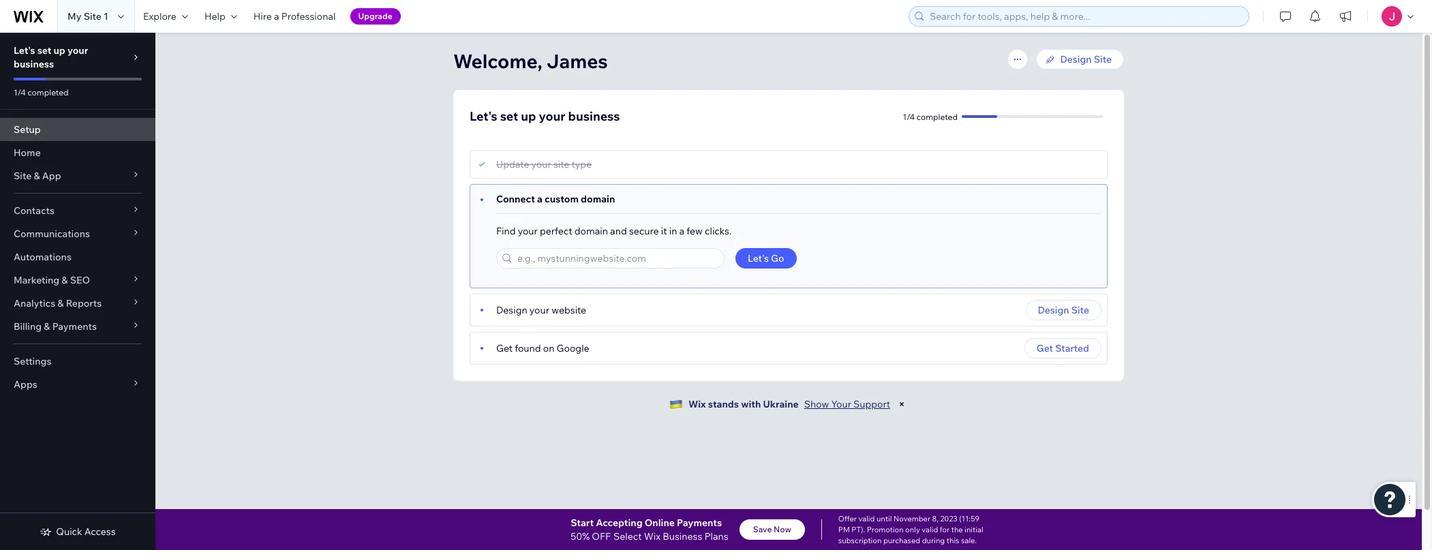 Task type: describe. For each thing, give the bounding box(es) containing it.
design site link
[[1036, 49, 1124, 70]]

site & app button
[[0, 164, 155, 187]]

site
[[554, 158, 569, 170]]

home link
[[0, 141, 155, 164]]

1 horizontal spatial valid
[[922, 525, 938, 534]]

e.g., mystunningwebsite.com field
[[513, 249, 720, 268]]

update
[[496, 158, 529, 170]]

only
[[905, 525, 920, 534]]

up inside sidebar element
[[54, 44, 65, 57]]

billing & payments
[[14, 320, 97, 333]]

design inside "link"
[[1060, 53, 1092, 65]]

for
[[940, 525, 950, 534]]

now
[[774, 524, 791, 534]]

design site inside button
[[1038, 304, 1089, 316]]

automations
[[14, 251, 72, 263]]

it
[[661, 225, 667, 237]]

offer
[[838, 514, 857, 524]]

save
[[753, 524, 772, 534]]

until
[[877, 514, 892, 524]]

november
[[894, 514, 931, 524]]

show
[[804, 398, 829, 410]]

pt).
[[852, 525, 865, 534]]

access
[[84, 526, 116, 538]]

billing
[[14, 320, 42, 333]]

settings link
[[0, 350, 155, 373]]

let's go
[[748, 252, 784, 265]]

payments inside start accepting online payments 50% off select wix business plans
[[677, 517, 722, 529]]

site inside "link"
[[1094, 53, 1112, 65]]

welcome, james
[[453, 49, 608, 73]]

help button
[[196, 0, 245, 33]]

wix inside start accepting online payments 50% off select wix business plans
[[644, 530, 661, 543]]

domain for custom
[[581, 193, 615, 205]]

1/4 inside sidebar element
[[14, 87, 26, 97]]

a for custom
[[537, 193, 543, 205]]

go
[[771, 252, 784, 265]]

update your site type
[[496, 158, 592, 170]]

your for design
[[530, 304, 549, 316]]

select
[[614, 530, 642, 543]]

type
[[572, 158, 592, 170]]

website
[[552, 304, 586, 316]]

marketing & seo button
[[0, 269, 155, 292]]

let's go button
[[736, 248, 797, 269]]

1 horizontal spatial let's
[[470, 108, 497, 124]]

business inside let's set up your business
[[14, 58, 54, 70]]

communications
[[14, 228, 90, 240]]

plans
[[705, 530, 729, 543]]

communications button
[[0, 222, 155, 245]]

purchased
[[883, 536, 920, 545]]

get started
[[1037, 342, 1089, 355]]

sale.
[[961, 536, 977, 545]]

site & app
[[14, 170, 61, 182]]

quick access button
[[40, 526, 116, 538]]

hire a professional
[[253, 10, 336, 22]]

promotion
[[867, 525, 904, 534]]

started
[[1055, 342, 1089, 355]]

and
[[610, 225, 627, 237]]

design site inside "link"
[[1060, 53, 1112, 65]]

site left 1
[[84, 10, 102, 22]]

design up found at left
[[496, 304, 527, 316]]

during
[[922, 536, 945, 545]]

seo
[[70, 274, 90, 286]]

start
[[571, 517, 594, 529]]

completed inside sidebar element
[[28, 87, 69, 97]]

ukraine
[[763, 398, 799, 410]]

let's inside 'button'
[[748, 252, 769, 265]]

analytics
[[14, 297, 55, 310]]

wix stands with ukraine show your support
[[688, 398, 890, 410]]

clicks.
[[705, 225, 732, 237]]

8,
[[932, 514, 939, 524]]

contacts
[[14, 205, 55, 217]]

secure
[[629, 225, 659, 237]]

marketing
[[14, 274, 59, 286]]

1 vertical spatial 1/4 completed
[[903, 111, 958, 122]]

2 horizontal spatial a
[[679, 225, 685, 237]]

connect a custom domain
[[496, 193, 615, 205]]

get found on google
[[496, 342, 589, 355]]

app
[[42, 170, 61, 182]]

accepting
[[596, 517, 643, 529]]

setup link
[[0, 118, 155, 141]]

the
[[952, 525, 963, 534]]

connect
[[496, 193, 535, 205]]

1 vertical spatial 1/4
[[903, 111, 915, 122]]

1/4 completed inside sidebar element
[[14, 87, 69, 97]]

start accepting online payments 50% off select wix business plans
[[571, 517, 729, 543]]

business
[[663, 530, 702, 543]]

on
[[543, 342, 555, 355]]

a for professional
[[274, 10, 279, 22]]

your up update your site type
[[539, 108, 566, 124]]

stands
[[708, 398, 739, 410]]

automations link
[[0, 245, 155, 269]]

with
[[741, 398, 761, 410]]



Task type: vqa. For each thing, say whether or not it's contained in the screenshot.
Preview
no



Task type: locate. For each thing, give the bounding box(es) containing it.
valid up during
[[922, 525, 938, 534]]

quick
[[56, 526, 82, 538]]

0 vertical spatial domain
[[581, 193, 615, 205]]

support
[[854, 398, 890, 410]]

get inside button
[[1037, 342, 1053, 355]]

1 vertical spatial set
[[500, 108, 518, 124]]

get for get started
[[1037, 342, 1053, 355]]

1 vertical spatial design site
[[1038, 304, 1089, 316]]

1 horizontal spatial get
[[1037, 342, 1053, 355]]

design site up get started button
[[1038, 304, 1089, 316]]

design
[[1060, 53, 1092, 65], [496, 304, 527, 316], [1038, 304, 1069, 316]]

& for billing
[[44, 320, 50, 333]]

1 horizontal spatial up
[[521, 108, 536, 124]]

few
[[687, 225, 703, 237]]

1 horizontal spatial completed
[[917, 111, 958, 122]]

my
[[67, 10, 81, 22]]

0 vertical spatial valid
[[859, 514, 875, 524]]

1 vertical spatial up
[[521, 108, 536, 124]]

0 horizontal spatial up
[[54, 44, 65, 57]]

1 horizontal spatial set
[[500, 108, 518, 124]]

contacts button
[[0, 199, 155, 222]]

1 horizontal spatial 1/4
[[903, 111, 915, 122]]

1 vertical spatial valid
[[922, 525, 938, 534]]

0 horizontal spatial payments
[[52, 320, 97, 333]]

1 vertical spatial domain
[[575, 225, 608, 237]]

payments
[[52, 320, 97, 333], [677, 517, 722, 529]]

show your support button
[[804, 398, 890, 410]]

business up setup
[[14, 58, 54, 70]]

2 vertical spatial let's
[[748, 252, 769, 265]]

upgrade
[[358, 11, 393, 21]]

marketing & seo
[[14, 274, 90, 286]]

Search for tools, apps, help & more... field
[[926, 7, 1245, 26]]

hire a professional link
[[245, 0, 344, 33]]

off
[[592, 530, 611, 543]]

get for get found on google
[[496, 342, 513, 355]]

2 horizontal spatial let's
[[748, 252, 769, 265]]

0 horizontal spatial get
[[496, 342, 513, 355]]

up
[[54, 44, 65, 57], [521, 108, 536, 124]]

apps
[[14, 378, 37, 391]]

this
[[947, 536, 960, 545]]

analytics & reports button
[[0, 292, 155, 315]]

set inside sidebar element
[[37, 44, 51, 57]]

find your perfect domain and secure it in a few clicks.
[[496, 225, 732, 237]]

0 vertical spatial 1/4
[[14, 87, 26, 97]]

1 horizontal spatial a
[[537, 193, 543, 205]]

domain for perfect
[[575, 225, 608, 237]]

my site 1
[[67, 10, 108, 22]]

& for marketing
[[62, 274, 68, 286]]

1 vertical spatial let's set up your business
[[470, 108, 620, 124]]

professional
[[281, 10, 336, 22]]

let's set up your business up update your site type
[[470, 108, 620, 124]]

0 horizontal spatial 1/4 completed
[[14, 87, 69, 97]]

perfect
[[540, 225, 572, 237]]

payments down analytics & reports popup button
[[52, 320, 97, 333]]

design site down search for tools, apps, help & more... field on the right of page
[[1060, 53, 1112, 65]]

home
[[14, 147, 41, 159]]

let's inside let's set up your business
[[14, 44, 35, 57]]

get
[[496, 342, 513, 355], [1037, 342, 1053, 355]]

site up started
[[1072, 304, 1089, 316]]

0 horizontal spatial valid
[[859, 514, 875, 524]]

domain
[[581, 193, 615, 205], [575, 225, 608, 237]]

valid
[[859, 514, 875, 524], [922, 525, 938, 534]]

1 horizontal spatial 1/4 completed
[[903, 111, 958, 122]]

your for update
[[531, 158, 551, 170]]

design down search for tools, apps, help & more... field on the right of page
[[1060, 53, 1092, 65]]

hire
[[253, 10, 272, 22]]

your for find
[[518, 225, 538, 237]]

save now
[[753, 524, 791, 534]]

0 horizontal spatial a
[[274, 10, 279, 22]]

1 vertical spatial business
[[568, 108, 620, 124]]

1 vertical spatial a
[[537, 193, 543, 205]]

& left the seo
[[62, 274, 68, 286]]

wix left stands
[[688, 398, 706, 410]]

set
[[37, 44, 51, 57], [500, 108, 518, 124]]

get started button
[[1025, 338, 1102, 359]]

your down my
[[67, 44, 88, 57]]

1 horizontal spatial wix
[[688, 398, 706, 410]]

your left site
[[531, 158, 551, 170]]

your right find
[[518, 225, 538, 237]]

0 horizontal spatial let's set up your business
[[14, 44, 88, 70]]

your inside let's set up your business
[[67, 44, 88, 57]]

in
[[669, 225, 677, 237]]

& inside popup button
[[57, 297, 64, 310]]

& left reports
[[57, 297, 64, 310]]

0 vertical spatial 1/4 completed
[[14, 87, 69, 97]]

1 horizontal spatial let's set up your business
[[470, 108, 620, 124]]

billing & payments button
[[0, 315, 155, 338]]

wix down online
[[644, 530, 661, 543]]

your left the website
[[530, 304, 549, 316]]

setup
[[14, 123, 41, 136]]

subscription
[[838, 536, 882, 545]]

site inside button
[[1072, 304, 1089, 316]]

site inside "dropdown button"
[[14, 170, 32, 182]]

site down search for tools, apps, help & more... field on the right of page
[[1094, 53, 1112, 65]]

0 vertical spatial business
[[14, 58, 54, 70]]

quick access
[[56, 526, 116, 538]]

sidebar element
[[0, 33, 155, 550]]

design your website
[[496, 304, 586, 316]]

initial
[[965, 525, 984, 534]]

0 vertical spatial wix
[[688, 398, 706, 410]]

a left the custom
[[537, 193, 543, 205]]

a right in
[[679, 225, 685, 237]]

0 vertical spatial a
[[274, 10, 279, 22]]

help
[[204, 10, 225, 22]]

business up type
[[568, 108, 620, 124]]

0 vertical spatial let's set up your business
[[14, 44, 88, 70]]

0 vertical spatial completed
[[28, 87, 69, 97]]

welcome,
[[453, 49, 543, 73]]

domain up the find your perfect domain and secure it in a few clicks.
[[581, 193, 615, 205]]

0 horizontal spatial business
[[14, 58, 54, 70]]

50%
[[571, 530, 590, 543]]

site
[[84, 10, 102, 22], [1094, 53, 1112, 65], [14, 170, 32, 182], [1072, 304, 1089, 316]]

design up get started button
[[1038, 304, 1069, 316]]

& for site
[[34, 170, 40, 182]]

offer valid until november 8, 2023 (11:59 pm pt). promotion only valid for the initial subscription purchased during this sale.
[[838, 514, 984, 545]]

save now button
[[739, 519, 805, 540]]

0 vertical spatial set
[[37, 44, 51, 57]]

let's set up your business
[[14, 44, 88, 70], [470, 108, 620, 124]]

2023
[[940, 514, 958, 524]]

google
[[557, 342, 589, 355]]

your
[[831, 398, 851, 410]]

0 vertical spatial design site
[[1060, 53, 1112, 65]]

get left started
[[1037, 342, 1053, 355]]

payments inside dropdown button
[[52, 320, 97, 333]]

0 horizontal spatial let's
[[14, 44, 35, 57]]

0 vertical spatial let's
[[14, 44, 35, 57]]

let's set up your business inside sidebar element
[[14, 44, 88, 70]]

1 vertical spatial completed
[[917, 111, 958, 122]]

analytics & reports
[[14, 297, 102, 310]]

design inside button
[[1038, 304, 1069, 316]]

design site button
[[1026, 300, 1102, 320]]

custom
[[545, 193, 579, 205]]

valid up pt).
[[859, 514, 875, 524]]

0 horizontal spatial completed
[[28, 87, 69, 97]]

(11:59
[[959, 514, 980, 524]]

site down home
[[14, 170, 32, 182]]

& inside "dropdown button"
[[34, 170, 40, 182]]

0 horizontal spatial set
[[37, 44, 51, 57]]

online
[[645, 517, 675, 529]]

a
[[274, 10, 279, 22], [537, 193, 543, 205], [679, 225, 685, 237]]

your
[[67, 44, 88, 57], [539, 108, 566, 124], [531, 158, 551, 170], [518, 225, 538, 237], [530, 304, 549, 316]]

1 horizontal spatial payments
[[677, 517, 722, 529]]

settings
[[14, 355, 51, 367]]

pm
[[838, 525, 850, 534]]

& left app
[[34, 170, 40, 182]]

0 horizontal spatial wix
[[644, 530, 661, 543]]

1 vertical spatial let's
[[470, 108, 497, 124]]

james
[[547, 49, 608, 73]]

upgrade button
[[350, 8, 401, 25]]

a right hire
[[274, 10, 279, 22]]

domain left and
[[575, 225, 608, 237]]

0 horizontal spatial 1/4
[[14, 87, 26, 97]]

reports
[[66, 297, 102, 310]]

payments up business
[[677, 517, 722, 529]]

1 horizontal spatial business
[[568, 108, 620, 124]]

0 vertical spatial up
[[54, 44, 65, 57]]

1 vertical spatial payments
[[677, 517, 722, 529]]

1
[[104, 10, 108, 22]]

2 vertical spatial a
[[679, 225, 685, 237]]

completed
[[28, 87, 69, 97], [917, 111, 958, 122]]

&
[[34, 170, 40, 182], [62, 274, 68, 286], [57, 297, 64, 310], [44, 320, 50, 333]]

1 get from the left
[[496, 342, 513, 355]]

found
[[515, 342, 541, 355]]

1 vertical spatial wix
[[644, 530, 661, 543]]

2 get from the left
[[1037, 342, 1053, 355]]

find
[[496, 225, 516, 237]]

& right "billing"
[[44, 320, 50, 333]]

let's set up your business down my
[[14, 44, 88, 70]]

business
[[14, 58, 54, 70], [568, 108, 620, 124]]

0 vertical spatial payments
[[52, 320, 97, 333]]

get left found at left
[[496, 342, 513, 355]]

& for analytics
[[57, 297, 64, 310]]



